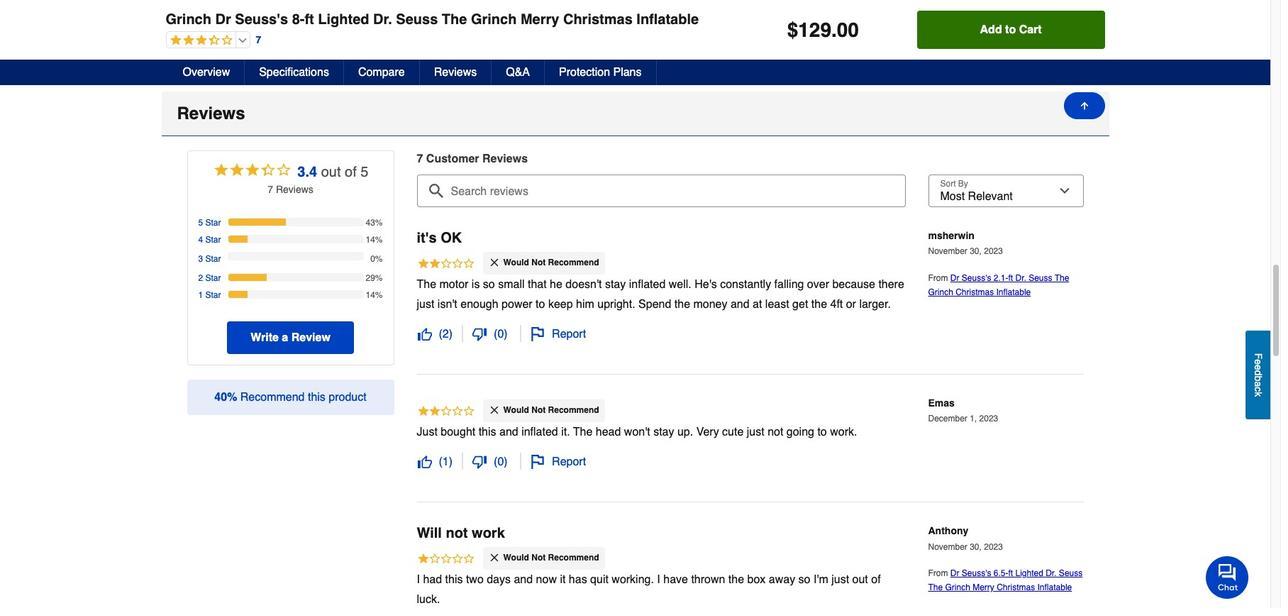 Task type: describe. For each thing, give the bounding box(es) containing it.
seuss inside dr seuss's 6.5-ft lighted dr. seuss the grinch merry christmas inflatable
[[1060, 569, 1083, 579]]

emas
[[929, 397, 955, 409]]

0 horizontal spatial the
[[675, 298, 691, 311]]

0 vertical spatial reviews button
[[420, 60, 492, 85]]

0 horizontal spatial merry
[[521, 11, 560, 28]]

of inside "i had this two days and now it has quit working. i have thrown the box away so i'm just out of luck."
[[872, 574, 881, 586]]

29%
[[366, 273, 383, 283]]

has
[[569, 574, 587, 586]]

grinch up q&a
[[471, 11, 517, 28]]

anthony november 30, 2023
[[929, 525, 1004, 552]]

won't
[[625, 426, 651, 439]]

grinch inside the dr seuss's 2.1-ft dr. seuss the grinch christmas inflatable
[[929, 287, 954, 297]]

falling
[[775, 278, 805, 291]]

1 star image
[[417, 552, 475, 568]]

so inside the motor is so small that he doesn't stay inflated well. he's constantly falling over because there just isn't enough power  to keep him upright. spend the money and at least get the 4ft or larger.
[[483, 278, 495, 291]]

2 star
[[198, 273, 221, 283]]

close image for it's ok
[[489, 257, 500, 268]]

arrow up image
[[1079, 100, 1091, 111]]

inflatable inside dr seuss's 6.5-ft lighted dr. seuss the grinch merry christmas inflatable
[[1038, 583, 1073, 593]]

motor
[[440, 278, 469, 291]]

because
[[833, 278, 876, 291]]

box
[[748, 574, 766, 586]]

1 horizontal spatial just
[[747, 426, 765, 439]]

from for it's ok
[[929, 273, 951, 283]]

it.
[[562, 426, 570, 439]]

money
[[694, 298, 728, 311]]

chevron down image
[[1080, 50, 1094, 64]]

0 vertical spatial dr
[[215, 11, 231, 28]]

f e e d b a c k
[[1254, 353, 1265, 397]]

2.1-
[[994, 273, 1009, 283]]

1,
[[970, 414, 978, 424]]

head
[[596, 426, 621, 439]]

2 e from the top
[[1254, 365, 1265, 370]]

flag image for ( 1 )
[[531, 455, 545, 469]]

up.
[[678, 426, 694, 439]]

ok
[[441, 230, 462, 246]]

dr for it's ok
[[951, 273, 960, 283]]

thumb up image for ( 1 )
[[418, 455, 432, 469]]

quit
[[591, 574, 609, 586]]

will
[[417, 525, 442, 542]]

1 vertical spatial 2
[[443, 328, 449, 341]]

days
[[487, 574, 511, 586]]

customer
[[426, 152, 479, 165]]

Search reviews text field
[[423, 174, 900, 199]]

recommend right '%'
[[240, 391, 305, 404]]

would not recommend for will not work
[[504, 553, 600, 563]]

msherwin
[[929, 230, 975, 241]]

just inside the motor is so small that he doesn't stay inflated well. he's constantly falling over because there just isn't enough power  to keep him upright. spend the money and at least get the 4ft or larger.
[[417, 298, 435, 311]]

review inside 3.4 out of 5 7 review s
[[276, 184, 309, 195]]

seuss's for will not work
[[962, 569, 992, 579]]

just bought this and inflated it. the head won't stay up. very cute just not going to work.
[[417, 426, 858, 439]]

129
[[799, 18, 832, 41]]

luck.
[[417, 594, 440, 606]]

( right thumb down image
[[494, 328, 498, 341]]

small
[[498, 278, 525, 291]]

4 star
[[198, 235, 221, 245]]

least
[[766, 298, 790, 311]]

i'm
[[814, 574, 829, 586]]

0 vertical spatial ft
[[305, 11, 314, 28]]

larger.
[[860, 298, 891, 311]]

to inside the motor is so small that he doesn't stay inflated well. he's constantly falling over because there just isn't enough power  to keep him upright. spend the money and at least get the 4ft or larger.
[[536, 298, 545, 311]]

protection plans button
[[545, 60, 657, 85]]

0 vertical spatial 2
[[198, 273, 203, 283]]

the motor is so small that he doesn't stay inflated well. he's constantly falling over because there just isn't enough power  to keep him upright. spend the money and at least get the 4ft or larger.
[[417, 278, 905, 311]]

2023 inside emas december 1, 2023
[[980, 414, 999, 424]]

k
[[1254, 392, 1265, 397]]

write a review button
[[227, 321, 354, 354]]

ft for will not work
[[1009, 569, 1014, 579]]

14% for 4 star
[[366, 235, 383, 245]]

2 vertical spatial to
[[818, 426, 827, 439]]

reviews for the topmost reviews button
[[434, 66, 477, 79]]

specifications button
[[245, 60, 344, 85]]

would not recommend for it's ok
[[504, 257, 600, 267]]

chat invite button image
[[1207, 556, 1250, 599]]

2 horizontal spatial the
[[812, 298, 828, 311]]

1 vertical spatial stay
[[654, 426, 675, 439]]

8-
[[292, 11, 305, 28]]

is
[[472, 278, 480, 291]]

seuss inside the dr seuss's 2.1-ft dr. seuss the grinch christmas inflatable
[[1029, 273, 1053, 283]]

0%
[[371, 254, 383, 264]]

grinch inside dr seuss's 6.5-ft lighted dr. seuss the grinch merry christmas inflatable
[[946, 583, 971, 593]]

msherwin november 30, 2023
[[929, 230, 1004, 256]]

it's ok
[[417, 230, 462, 246]]

or
[[847, 298, 857, 311]]

specifications
[[259, 66, 329, 79]]

keep
[[549, 298, 573, 311]]

grinch up "overview"
[[166, 11, 211, 28]]

1 horizontal spatial compare
[[358, 66, 405, 79]]

report for ( 2 )
[[552, 328, 586, 341]]

he
[[550, 278, 563, 291]]

0 vertical spatial this
[[308, 391, 326, 404]]

30, for will not work
[[970, 542, 982, 552]]

december
[[929, 414, 968, 424]]

doesn't
[[566, 278, 602, 291]]

1 e from the top
[[1254, 359, 1265, 365]]

thrown
[[692, 574, 726, 586]]

him
[[576, 298, 595, 311]]

1 horizontal spatial 1
[[443, 456, 449, 469]]

1 vertical spatial 5
[[198, 218, 203, 228]]

add
[[981, 23, 1003, 36]]

overview
[[183, 66, 230, 79]]

very
[[697, 426, 719, 439]]

1 vertical spatial reviews button
[[161, 91, 1110, 136]]

out inside "i had this two days and now it has quit working. i have thrown the box away so i'm just out of luck."
[[853, 574, 869, 586]]

reviews for bottom reviews button
[[177, 103, 245, 123]]

7 for 7
[[256, 34, 261, 45]]

and inside the motor is so small that he doesn't stay inflated well. he's constantly falling over because there just isn't enough power  to keep him upright. spend the money and at least get the 4ft or larger.
[[731, 298, 750, 311]]

working.
[[612, 574, 654, 586]]

will not work
[[417, 525, 505, 542]]

thumb down image
[[473, 455, 487, 469]]

1 horizontal spatial s
[[522, 152, 528, 165]]

s inside 3.4 out of 5 7 review s
[[309, 184, 314, 195]]

over
[[808, 278, 830, 291]]

1 vertical spatial and
[[500, 426, 519, 439]]

dr. inside the dr seuss's 2.1-ft dr. seuss the grinch christmas inflatable
[[1016, 273, 1027, 283]]

3.4
[[298, 164, 317, 180]]

6.5-
[[994, 569, 1009, 579]]

$ 129 . 00
[[788, 18, 860, 41]]

out inside 3.4 out of 5 7 review s
[[321, 164, 341, 180]]

0 horizontal spatial 1
[[198, 290, 203, 300]]

( 1 )
[[439, 456, 453, 469]]

1 vertical spatial 3.4 stars image
[[213, 162, 292, 182]]

it
[[560, 574, 566, 586]]

dr seuss's 2.1-ft dr. seuss the grinch christmas inflatable
[[929, 273, 1070, 297]]

constantly
[[721, 278, 772, 291]]

4
[[198, 235, 203, 245]]

0 vertical spatial seuss's
[[235, 11, 288, 28]]

dr seuss's 2.1-ft dr. seuss the grinch christmas inflatable link
[[929, 273, 1070, 297]]

2 2 stars image from the top
[[417, 405, 475, 420]]

the inside the dr seuss's 2.1-ft dr. seuss the grinch christmas inflatable
[[1055, 273, 1070, 283]]

3.4 out of 5 7 review s
[[268, 164, 369, 195]]

) for thumb up icon corresponding to ( 1 )
[[449, 456, 453, 469]]

2 i from the left
[[658, 574, 661, 586]]

7 customer review s
[[417, 152, 528, 165]]

0 vertical spatial not
[[768, 426, 784, 439]]

0 vertical spatial lighted
[[318, 11, 369, 28]]

2 not from the top
[[532, 405, 546, 415]]

chevron up image
[[1080, 106, 1094, 120]]

would for it's ok
[[504, 257, 529, 267]]

0 horizontal spatial seuss
[[396, 11, 438, 28]]

( 0 ) for ( 2 )
[[494, 328, 508, 341]]

product
[[329, 391, 367, 404]]

christmas inside the dr seuss's 2.1-ft dr. seuss the grinch christmas inflatable
[[956, 287, 995, 297]]

recommend for close icon associated with will not work
[[548, 553, 600, 563]]

he's
[[695, 278, 717, 291]]

inflated inside the motor is so small that he doesn't stay inflated well. he's constantly falling over because there just isn't enough power  to keep him upright. spend the money and at least get the 4ft or larger.
[[629, 278, 666, 291]]

close image for will not work
[[489, 552, 500, 564]]

d
[[1254, 370, 1265, 376]]

dr for will not work
[[951, 569, 960, 579]]

0 vertical spatial 3.4 stars image
[[166, 34, 232, 48]]



Task type: locate. For each thing, give the bounding box(es) containing it.
work.
[[831, 426, 858, 439]]

14% down '29%'
[[366, 290, 383, 300]]

reviews button down the grinch dr seuss's 8-ft lighted dr. seuss the grinch merry christmas inflatable
[[420, 60, 492, 85]]

stay left up.
[[654, 426, 675, 439]]

0 horizontal spatial inflated
[[522, 426, 558, 439]]

a inside button
[[1254, 381, 1265, 387]]

emas december 1, 2023
[[929, 397, 999, 424]]

2 horizontal spatial dr.
[[1046, 569, 1057, 579]]

0 for ( 2 )
[[498, 328, 504, 341]]

1
[[198, 290, 203, 300], [443, 456, 449, 469]]

reviews button
[[420, 60, 492, 85], [161, 91, 1110, 136]]

%
[[227, 391, 237, 404]]

1 vertical spatial not
[[446, 525, 468, 542]]

christmas up protection plans
[[564, 11, 633, 28]]

2 vertical spatial this
[[445, 574, 463, 586]]

2023 for will not work
[[985, 542, 1004, 552]]

( down isn't
[[439, 328, 443, 341]]

0 horizontal spatial 5
[[198, 218, 203, 228]]

) for thumb down icon
[[504, 456, 508, 469]]

the
[[442, 11, 467, 28], [1055, 273, 1070, 283], [417, 278, 437, 291], [573, 426, 593, 439], [929, 583, 943, 593]]

1 vertical spatial 7
[[417, 152, 423, 165]]

star right 3
[[205, 254, 221, 264]]

1 flag image from the top
[[531, 327, 545, 341]]

close image
[[489, 257, 500, 268], [489, 405, 500, 416], [489, 552, 500, 564]]

inflatable
[[637, 11, 699, 28], [997, 287, 1032, 297], [1038, 583, 1073, 593]]

3 star
[[198, 254, 221, 264]]

0 vertical spatial 2 stars image
[[417, 257, 475, 272]]

1 vertical spatial 0
[[498, 456, 504, 469]]

30, inside msherwin november 30, 2023
[[970, 246, 982, 256]]

to inside add to cart button
[[1006, 23, 1017, 36]]

dr inside dr seuss's 6.5-ft lighted dr. seuss the grinch merry christmas inflatable
[[951, 569, 960, 579]]

stay up upright.
[[605, 278, 626, 291]]

1 vertical spatial would
[[504, 405, 529, 415]]

reviews
[[434, 66, 477, 79], [177, 103, 245, 123]]

merry inside dr seuss's 6.5-ft lighted dr. seuss the grinch merry christmas inflatable
[[973, 583, 995, 593]]

to down that
[[536, 298, 545, 311]]

this right bought
[[479, 426, 497, 439]]

0 right thumb down image
[[498, 328, 504, 341]]

2 report from the top
[[552, 456, 586, 469]]

1 vertical spatial just
[[747, 426, 765, 439]]

just inside "i had this two days and now it has quit working. i have thrown the box away so i'm just out of luck."
[[832, 574, 850, 586]]

just right cute
[[747, 426, 765, 439]]

14%
[[366, 235, 383, 245], [366, 290, 383, 300]]

of
[[345, 164, 357, 180], [872, 574, 881, 586]]

2 flag image from the top
[[531, 455, 545, 469]]

report button for ( 2 )
[[530, 326, 587, 343]]

1 horizontal spatial i
[[658, 574, 661, 586]]

1 horizontal spatial this
[[445, 574, 463, 586]]

cart
[[1020, 23, 1042, 36]]

star for 4 star
[[205, 235, 221, 245]]

of inside 3.4 out of 5 7 review s
[[345, 164, 357, 180]]

isn't
[[438, 298, 458, 311]]

stay inside the motor is so small that he doesn't stay inflated well. he's constantly falling over because there just isn't enough power  to keep him upright. spend the money and at least get the 4ft or larger.
[[605, 278, 626, 291]]

2023 for it's ok
[[985, 246, 1004, 256]]

0 vertical spatial review
[[483, 152, 522, 165]]

1 vertical spatial ft
[[1009, 273, 1014, 283]]

e up b
[[1254, 365, 1265, 370]]

0 horizontal spatial inflatable
[[637, 11, 699, 28]]

away
[[769, 574, 796, 586]]

and
[[731, 298, 750, 311], [500, 426, 519, 439], [514, 574, 533, 586]]

1 thumb up image from the top
[[418, 327, 432, 341]]

star for 3 star
[[205, 254, 221, 264]]

cute
[[723, 426, 744, 439]]

) for thumb down image
[[504, 328, 508, 341]]

0 vertical spatial just
[[417, 298, 435, 311]]

5 inside 3.4 out of 5 7 review s
[[361, 164, 369, 180]]

inflated left it.
[[522, 426, 558, 439]]

.
[[832, 18, 837, 41]]

2 vertical spatial seuss's
[[962, 569, 992, 579]]

ft
[[305, 11, 314, 28], [1009, 273, 1014, 283], [1009, 569, 1014, 579]]

november inside anthony november 30, 2023
[[929, 542, 968, 552]]

3
[[198, 254, 203, 264]]

5 star from the top
[[205, 290, 221, 300]]

1 vertical spatial dr
[[951, 273, 960, 283]]

2 horizontal spatial 7
[[417, 152, 423, 165]]

0 horizontal spatial of
[[345, 164, 357, 180]]

2023 inside msherwin november 30, 2023
[[985, 246, 1004, 256]]

3 would not recommend from the top
[[504, 553, 600, 563]]

review
[[483, 152, 522, 165], [276, 184, 309, 195], [291, 331, 331, 344]]

0 vertical spatial christmas
[[564, 11, 633, 28]]

write a review
[[251, 331, 331, 344]]

have
[[664, 574, 688, 586]]

2 thumb up image from the top
[[418, 455, 432, 469]]

1 horizontal spatial the
[[729, 574, 745, 586]]

now
[[536, 574, 557, 586]]

seuss's
[[235, 11, 288, 28], [962, 273, 992, 283], [962, 569, 992, 579]]

1 star from the top
[[205, 218, 221, 228]]

5 up "4"
[[198, 218, 203, 228]]

7
[[256, 34, 261, 45], [417, 152, 423, 165], [268, 184, 273, 195]]

a
[[282, 331, 288, 344], [1254, 381, 1265, 387]]

2 ( 0 ) from the top
[[494, 456, 508, 469]]

grinch down anthony november 30, 2023
[[946, 583, 971, 593]]

report down keep
[[552, 328, 586, 341]]

of right i'm on the right
[[872, 574, 881, 586]]

0
[[498, 328, 504, 341], [498, 456, 504, 469]]

power
[[502, 298, 533, 311]]

2 vertical spatial inflatable
[[1038, 583, 1073, 593]]

1 i from the left
[[417, 574, 420, 586]]

0 vertical spatial thumb up image
[[418, 327, 432, 341]]

0 vertical spatial 1
[[198, 290, 203, 300]]

lighted right 8-
[[318, 11, 369, 28]]

the inside "i had this two days and now it has quit working. i have thrown the box away so i'm just out of luck."
[[729, 574, 745, 586]]

thumb down image
[[473, 327, 487, 341]]

had
[[423, 574, 442, 586]]

november
[[929, 246, 968, 256], [929, 542, 968, 552]]

1 horizontal spatial 7
[[268, 184, 273, 195]]

4 star from the top
[[205, 273, 221, 283]]

2 november from the top
[[929, 542, 968, 552]]

2023 up '6.5-'
[[985, 542, 1004, 552]]

thumb up image for ( 2 )
[[418, 327, 432, 341]]

2023 inside anthony november 30, 2023
[[985, 542, 1004, 552]]

report button for ( 1 )
[[530, 454, 587, 471]]

recommend up it.
[[548, 405, 600, 415]]

3 would from the top
[[504, 553, 529, 563]]

2 0 from the top
[[498, 456, 504, 469]]

write
[[251, 331, 279, 344]]

so
[[483, 278, 495, 291], [799, 574, 811, 586]]

1 vertical spatial a
[[1254, 381, 1265, 387]]

1 vertical spatial 1
[[443, 456, 449, 469]]

0 vertical spatial report
[[552, 328, 586, 341]]

1 vertical spatial 2 stars image
[[417, 405, 475, 420]]

a right write
[[282, 331, 288, 344]]

inflatable inside the dr seuss's 2.1-ft dr. seuss the grinch christmas inflatable
[[997, 287, 1032, 297]]

to right add
[[1006, 23, 1017, 36]]

3 close image from the top
[[489, 552, 500, 564]]

dr. inside dr seuss's 6.5-ft lighted dr. seuss the grinch merry christmas inflatable
[[1046, 569, 1057, 579]]

3.4 stars image left 3.4
[[213, 162, 292, 182]]

thumb up image left the ( 1 )
[[418, 455, 432, 469]]

reviews button down plans
[[161, 91, 1110, 136]]

1 14% from the top
[[366, 235, 383, 245]]

report for ( 1 )
[[552, 456, 586, 469]]

would not recommend up the he
[[504, 257, 600, 267]]

0 vertical spatial stay
[[605, 278, 626, 291]]

lighted
[[318, 11, 369, 28], [1016, 569, 1044, 579]]

just left isn't
[[417, 298, 435, 311]]

star for 1 star
[[205, 290, 221, 300]]

november for it's ok
[[929, 246, 968, 256]]

0 horizontal spatial not
[[446, 525, 468, 542]]

5 star
[[198, 218, 221, 228]]

ft inside the dr seuss's 2.1-ft dr. seuss the grinch christmas inflatable
[[1009, 273, 1014, 283]]

seuss's inside the dr seuss's 2.1-ft dr. seuss the grinch christmas inflatable
[[962, 273, 992, 283]]

1 horizontal spatial inflatable
[[997, 287, 1032, 297]]

lighted right '6.5-'
[[1016, 569, 1044, 579]]

add to cart
[[981, 23, 1042, 36]]

protection plans
[[559, 66, 642, 79]]

( 0 )
[[494, 328, 508, 341], [494, 456, 508, 469]]

would not recommend up it.
[[504, 405, 600, 415]]

1 vertical spatial thumb up image
[[418, 455, 432, 469]]

2 horizontal spatial christmas
[[997, 583, 1036, 593]]

review for a
[[291, 331, 331, 344]]

christmas down '6.5-'
[[997, 583, 1036, 593]]

recommend for it's ok close icon
[[548, 257, 600, 267]]

dr seuss's 6.5-ft lighted dr. seuss the grinch merry christmas inflatable link
[[929, 569, 1083, 593]]

not
[[768, 426, 784, 439], [446, 525, 468, 542]]

1 vertical spatial 14%
[[366, 290, 383, 300]]

enough
[[461, 298, 499, 311]]

to left work.
[[818, 426, 827, 439]]

1 vertical spatial review
[[276, 184, 309, 195]]

november down "anthony"
[[929, 542, 968, 552]]

and left now
[[514, 574, 533, 586]]

upright.
[[598, 298, 636, 311]]

0 vertical spatial flag image
[[531, 327, 545, 341]]

1 vertical spatial not
[[532, 405, 546, 415]]

seuss's left 2.1-
[[962, 273, 992, 283]]

2 vertical spatial and
[[514, 574, 533, 586]]

flag image for ( 2 )
[[531, 327, 545, 341]]

thumb up image left ( 2 )
[[418, 327, 432, 341]]

0 horizontal spatial compare
[[177, 47, 251, 67]]

1 would from the top
[[504, 257, 529, 267]]

2023 up 2.1-
[[985, 246, 1004, 256]]

1 horizontal spatial inflated
[[629, 278, 666, 291]]

november inside msherwin november 30, 2023
[[929, 246, 968, 256]]

star for 5 star
[[205, 218, 221, 228]]

and right bought
[[500, 426, 519, 439]]

2 horizontal spatial seuss
[[1060, 569, 1083, 579]]

from down msherwin november 30, 2023
[[929, 273, 951, 283]]

1 would not recommend from the top
[[504, 257, 600, 267]]

30, inside anthony november 30, 2023
[[970, 542, 982, 552]]

1 report button from the top
[[530, 326, 587, 343]]

0 vertical spatial 0
[[498, 328, 504, 341]]

out right i'm on the right
[[853, 574, 869, 586]]

e
[[1254, 359, 1265, 365], [1254, 365, 1265, 370]]

compare
[[177, 47, 251, 67], [358, 66, 405, 79]]

q&a button
[[492, 60, 545, 85]]

review right write
[[291, 331, 331, 344]]

a inside button
[[282, 331, 288, 344]]

c
[[1254, 387, 1265, 392]]

0 vertical spatial inflated
[[629, 278, 666, 291]]

2 down isn't
[[443, 328, 449, 341]]

2 star from the top
[[205, 235, 221, 245]]

this inside "i had this two days and now it has quit working. i have thrown the box away so i'm just out of luck."
[[445, 574, 463, 586]]

1 vertical spatial lighted
[[1016, 569, 1044, 579]]

this left product
[[308, 391, 326, 404]]

1 2 stars image from the top
[[417, 257, 475, 272]]

1 from from the top
[[929, 273, 951, 283]]

dr seuss's 6.5-ft lighted dr. seuss the grinch merry christmas inflatable
[[929, 569, 1083, 593]]

0 vertical spatial s
[[522, 152, 528, 165]]

0 horizontal spatial so
[[483, 278, 495, 291]]

30, down msherwin
[[970, 246, 982, 256]]

so left i'm on the right
[[799, 574, 811, 586]]

so inside "i had this two days and now it has quit working. i have thrown the box away so i'm just out of luck."
[[799, 574, 811, 586]]

going
[[787, 426, 815, 439]]

1 vertical spatial from
[[929, 569, 951, 579]]

merry down '6.5-'
[[973, 583, 995, 593]]

( 2 )
[[439, 328, 453, 341]]

) left thumb down image
[[449, 328, 453, 341]]

from for will not work
[[929, 569, 951, 579]]

2 close image from the top
[[489, 405, 500, 416]]

2 down 3
[[198, 273, 203, 283]]

lighted inside dr seuss's 6.5-ft lighted dr. seuss the grinch merry christmas inflatable
[[1016, 569, 1044, 579]]

star for 2 star
[[205, 273, 221, 283]]

2 would from the top
[[504, 405, 529, 415]]

spend
[[639, 298, 672, 311]]

seuss's left '6.5-'
[[962, 569, 992, 579]]

f
[[1254, 353, 1265, 359]]

reviews down the grinch dr seuss's 8-ft lighted dr. seuss the grinch merry christmas inflatable
[[434, 66, 477, 79]]

3.4 stars image
[[166, 34, 232, 48], [213, 162, 292, 182]]

not for it's ok
[[532, 257, 546, 267]]

star right "4"
[[205, 235, 221, 245]]

november for will not work
[[929, 542, 968, 552]]

0 vertical spatial of
[[345, 164, 357, 180]]

$
[[788, 18, 799, 41]]

) left thumb down icon
[[449, 456, 453, 469]]

review down 3.4
[[276, 184, 309, 195]]

1 vertical spatial this
[[479, 426, 497, 439]]

0 right thumb down icon
[[498, 456, 504, 469]]

0 vertical spatial inflatable
[[637, 11, 699, 28]]

0 vertical spatial so
[[483, 278, 495, 291]]

3 not from the top
[[532, 553, 546, 563]]

dr down msherwin november 30, 2023
[[951, 273, 960, 283]]

thumb up image
[[418, 327, 432, 341], [418, 455, 432, 469]]

0 vertical spatial 14%
[[366, 235, 383, 245]]

1 vertical spatial christmas
[[956, 287, 995, 297]]

2 from from the top
[[929, 569, 951, 579]]

report button down keep
[[530, 326, 587, 343]]

( 0 ) right thumb down image
[[494, 328, 508, 341]]

0 horizontal spatial lighted
[[318, 11, 369, 28]]

3 star from the top
[[205, 254, 221, 264]]

2 report button from the top
[[530, 454, 587, 471]]

) right thumb down image
[[504, 328, 508, 341]]

0 vertical spatial would
[[504, 257, 529, 267]]

ft inside dr seuss's 6.5-ft lighted dr. seuss the grinch merry christmas inflatable
[[1009, 569, 1014, 579]]

1 horizontal spatial lighted
[[1016, 569, 1044, 579]]

just
[[417, 426, 438, 439]]

1 vertical spatial ( 0 )
[[494, 456, 508, 469]]

) right thumb down icon
[[504, 456, 508, 469]]

1 vertical spatial of
[[872, 574, 881, 586]]

2 stars image up motor on the left of the page
[[417, 257, 475, 272]]

2023 right 1,
[[980, 414, 999, 424]]

2 vertical spatial would not recommend
[[504, 553, 600, 563]]

november down msherwin
[[929, 246, 968, 256]]

0 vertical spatial merry
[[521, 11, 560, 28]]

b
[[1254, 376, 1265, 381]]

q&a
[[506, 66, 530, 79]]

1 star
[[198, 290, 221, 300]]

i had this two days and now it has quit working. i have thrown the box away so i'm just out of luck.
[[417, 574, 881, 606]]

14% down 43%
[[366, 235, 383, 245]]

5 up 43%
[[361, 164, 369, 180]]

0 vertical spatial ( 0 )
[[494, 328, 508, 341]]

the left 4ft
[[812, 298, 828, 311]]

merry up q&a button
[[521, 11, 560, 28]]

not for will not work
[[532, 553, 546, 563]]

ft for it's ok
[[1009, 273, 1014, 283]]

1 horizontal spatial so
[[799, 574, 811, 586]]

reviews down overview 'button'
[[177, 103, 245, 123]]

1 vertical spatial report button
[[530, 454, 587, 471]]

30, for it's ok
[[970, 246, 982, 256]]

flag image
[[531, 327, 545, 341], [531, 455, 545, 469]]

protection
[[559, 66, 610, 79]]

2 30, from the top
[[970, 542, 982, 552]]

( down bought
[[439, 456, 443, 469]]

3.4 stars image up "overview"
[[166, 34, 232, 48]]

merry
[[521, 11, 560, 28], [973, 583, 995, 593]]

review for customer
[[483, 152, 522, 165]]

2 would not recommend from the top
[[504, 405, 600, 415]]

recommend up has
[[548, 553, 600, 563]]

not right will
[[446, 525, 468, 542]]

not left going
[[768, 426, 784, 439]]

plans
[[614, 66, 642, 79]]

1 vertical spatial seuss
[[1029, 273, 1053, 283]]

would for will not work
[[504, 553, 529, 563]]

2 vertical spatial just
[[832, 574, 850, 586]]

recommend up doesn't
[[548, 257, 600, 267]]

seuss's inside dr seuss's 6.5-ft lighted dr. seuss the grinch merry christmas inflatable
[[962, 569, 992, 579]]

that
[[528, 278, 547, 291]]

0 horizontal spatial out
[[321, 164, 341, 180]]

0 vertical spatial dr.
[[373, 11, 392, 28]]

star up 1 star
[[205, 273, 221, 283]]

so right the is
[[483, 278, 495, 291]]

2 vertical spatial christmas
[[997, 583, 1036, 593]]

0 horizontal spatial to
[[536, 298, 545, 311]]

report down it.
[[552, 456, 586, 469]]

1 vertical spatial would not recommend
[[504, 405, 600, 415]]

2 stars image up bought
[[417, 405, 475, 420]]

christmas inside dr seuss's 6.5-ft lighted dr. seuss the grinch merry christmas inflatable
[[997, 583, 1036, 593]]

bought
[[441, 426, 476, 439]]

0 horizontal spatial 7
[[256, 34, 261, 45]]

1 vertical spatial reviews
[[177, 103, 245, 123]]

2 vertical spatial would
[[504, 553, 529, 563]]

star up 4 star
[[205, 218, 221, 228]]

14% for 1 star
[[366, 290, 383, 300]]

1 ( 0 ) from the top
[[494, 328, 508, 341]]

dr inside the dr seuss's 2.1-ft dr. seuss the grinch christmas inflatable
[[951, 273, 960, 283]]

from down "anthony"
[[929, 569, 951, 579]]

( 0 ) for ( 1 )
[[494, 456, 508, 469]]

0 vertical spatial seuss
[[396, 11, 438, 28]]

1 not from the top
[[532, 257, 546, 267]]

a up k
[[1254, 381, 1265, 387]]

( 0 ) right thumb down icon
[[494, 456, 508, 469]]

seuss's for it's ok
[[962, 273, 992, 283]]

out right 3.4
[[321, 164, 341, 180]]

i left have
[[658, 574, 661, 586]]

and inside "i had this two days and now it has quit working. i have thrown the box away so i'm just out of luck."
[[514, 574, 533, 586]]

0 vertical spatial 5
[[361, 164, 369, 180]]

4ft
[[831, 298, 843, 311]]

would not recommend
[[504, 257, 600, 267], [504, 405, 600, 415], [504, 553, 600, 563]]

1 horizontal spatial dr.
[[1016, 273, 1027, 283]]

0 vertical spatial from
[[929, 273, 951, 283]]

flag image right thumb down icon
[[531, 455, 545, 469]]

40 % recommend this product
[[215, 391, 367, 404]]

2 vertical spatial ft
[[1009, 569, 1014, 579]]

there
[[879, 278, 905, 291]]

review inside button
[[291, 331, 331, 344]]

this for i
[[445, 574, 463, 586]]

30, up dr seuss's 6.5-ft lighted dr. seuss the grinch merry christmas inflatable
[[970, 542, 982, 552]]

1 horizontal spatial 5
[[361, 164, 369, 180]]

work
[[472, 525, 505, 542]]

1 30, from the top
[[970, 246, 982, 256]]

i left had
[[417, 574, 420, 586]]

this left two
[[445, 574, 463, 586]]

s
[[522, 152, 528, 165], [309, 184, 314, 195]]

and left at
[[731, 298, 750, 311]]

00
[[837, 18, 860, 41]]

7 inside 3.4 out of 5 7 review s
[[268, 184, 273, 195]]

the left box
[[729, 574, 745, 586]]

1 vertical spatial seuss's
[[962, 273, 992, 283]]

1 vertical spatial 30,
[[970, 542, 982, 552]]

1 vertical spatial s
[[309, 184, 314, 195]]

2 14% from the top
[[366, 290, 383, 300]]

seuss's left 8-
[[235, 11, 288, 28]]

0 vertical spatial november
[[929, 246, 968, 256]]

the inside the motor is so small that he doesn't stay inflated well. he's constantly falling over because there just isn't enough power  to keep him upright. spend the money and at least get the 4ft or larger.
[[417, 278, 437, 291]]

0 horizontal spatial stay
[[605, 278, 626, 291]]

1 horizontal spatial merry
[[973, 583, 995, 593]]

1 vertical spatial inflated
[[522, 426, 558, 439]]

would
[[504, 257, 529, 267], [504, 405, 529, 415], [504, 553, 529, 563]]

this for just
[[479, 426, 497, 439]]

grinch right there
[[929, 287, 954, 297]]

add to cart button
[[918, 11, 1106, 49]]

star down 2 star
[[205, 290, 221, 300]]

1 0 from the top
[[498, 328, 504, 341]]

1 report from the top
[[552, 328, 586, 341]]

the inside dr seuss's 6.5-ft lighted dr. seuss the grinch merry christmas inflatable
[[929, 583, 943, 593]]

just
[[417, 298, 435, 311], [747, 426, 765, 439], [832, 574, 850, 586]]

0 horizontal spatial reviews
[[177, 103, 245, 123]]

not
[[532, 257, 546, 267], [532, 405, 546, 415], [532, 553, 546, 563]]

report button down it.
[[530, 454, 587, 471]]

( right thumb down icon
[[494, 456, 498, 469]]

7 for 7 customer review s
[[417, 152, 423, 165]]

e up d
[[1254, 359, 1265, 365]]

1 close image from the top
[[489, 257, 500, 268]]

1 vertical spatial inflatable
[[997, 287, 1032, 297]]

well.
[[669, 278, 692, 291]]

1 november from the top
[[929, 246, 968, 256]]

2 stars image
[[417, 257, 475, 272], [417, 405, 475, 420]]

recommend for second close icon from the bottom of the page
[[548, 405, 600, 415]]

dr up overview 'button'
[[215, 11, 231, 28]]

0 vertical spatial not
[[532, 257, 546, 267]]

grinch
[[166, 11, 211, 28], [471, 11, 517, 28], [929, 287, 954, 297], [946, 583, 971, 593]]

0 for ( 1 )
[[498, 456, 504, 469]]

1 down bought
[[443, 456, 449, 469]]

) for thumb up icon associated with ( 2 )
[[449, 328, 453, 341]]



Task type: vqa. For each thing, say whether or not it's contained in the screenshot.
Architectural
no



